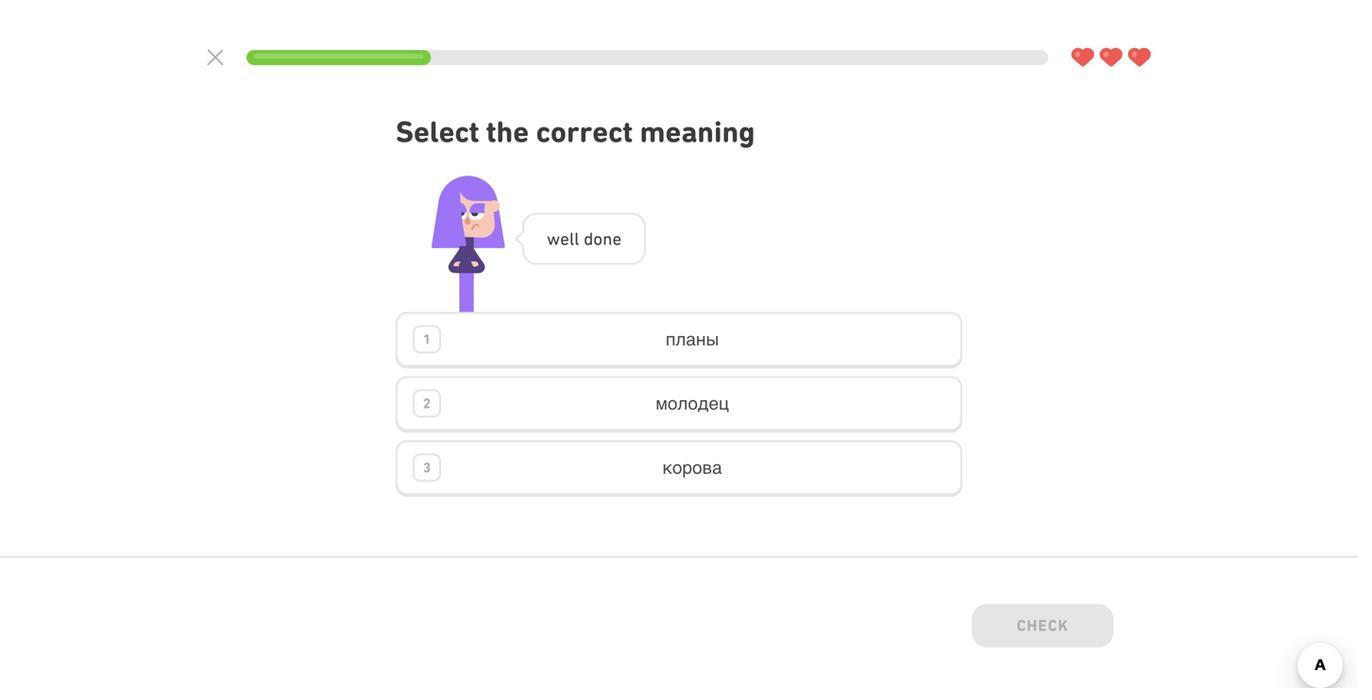 Task type: vqa. For each thing, say whether or not it's contained in the screenshot.


Task type: locate. For each thing, give the bounding box(es) containing it.
2
[[423, 395, 431, 412]]

correct
[[536, 114, 633, 149]]

молодец
[[656, 394, 729, 414]]

check button
[[972, 605, 1114, 652]]

планы
[[666, 329, 719, 350]]

well done
[[547, 229, 622, 249]]

check
[[1017, 617, 1069, 635]]

None radio
[[396, 312, 963, 369]]

progress bar
[[247, 50, 1049, 65]]

none radio containing планы
[[396, 312, 963, 369]]

select the correct meaning
[[396, 114, 755, 149]]

None radio
[[396, 376, 963, 433], [396, 441, 963, 497], [396, 376, 963, 433], [396, 441, 963, 497]]

select
[[396, 114, 479, 149]]



Task type: describe. For each thing, give the bounding box(es) containing it.
choice option group
[[396, 312, 963, 497]]

1
[[423, 331, 431, 348]]

корова
[[663, 458, 722, 478]]

done
[[584, 229, 622, 249]]

well
[[547, 229, 580, 249]]

the
[[486, 114, 529, 149]]

meaning
[[640, 114, 755, 149]]

3
[[423, 460, 431, 476]]



